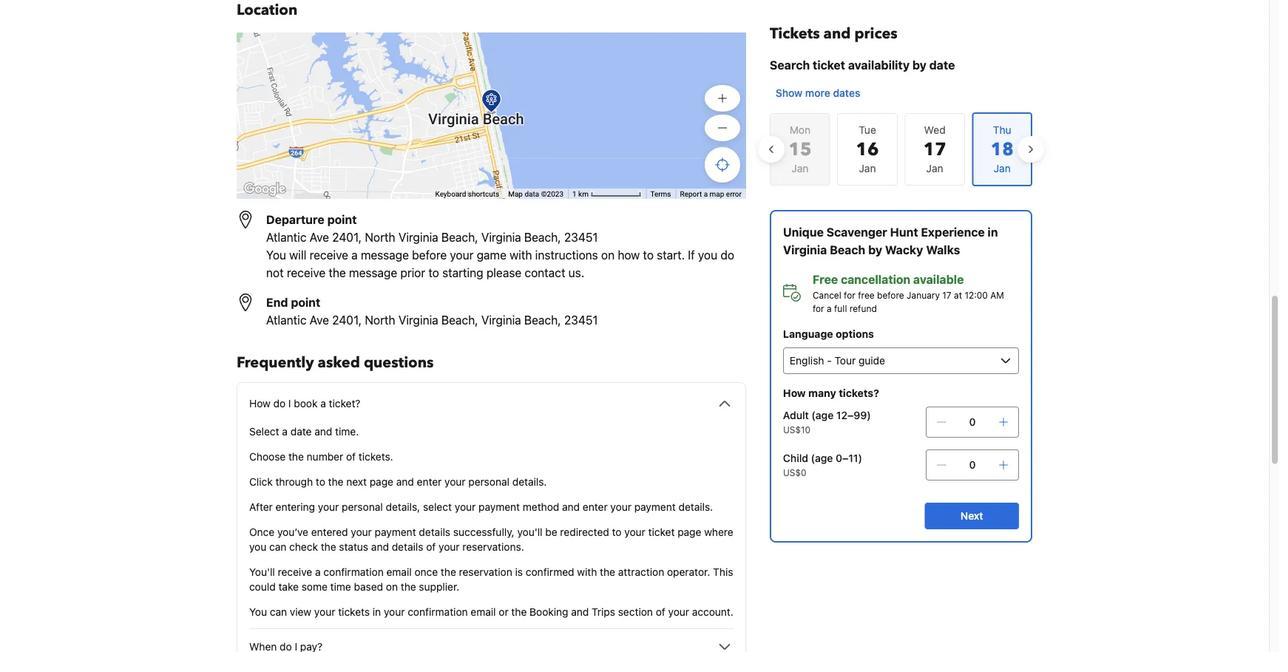 Task type: describe. For each thing, give the bounding box(es) containing it.
how do i book a ticket?
[[249, 398, 361, 410]]

next
[[961, 510, 984, 522]]

departure point atlantic ave 2401, north virginia beach, virginia beach, 23451 you will receive a message before your game with instructions on how to start. if you do not receive the message prior to starting please contact us.
[[266, 213, 735, 280]]

take
[[278, 581, 299, 593]]

map
[[508, 190, 523, 199]]

17 inside free cancellation available cancel for free before january 17 at 12:00 am for a full refund
[[943, 290, 952, 300]]

view
[[290, 606, 312, 618]]

report a map error
[[680, 190, 742, 199]]

12:00
[[965, 290, 988, 300]]

once you've entered your payment details successfully, you'll be redirected to your ticket page where you can check the status and details of your reservations.
[[249, 526, 734, 553]]

1 horizontal spatial personal
[[469, 476, 510, 488]]

wed 17 jan
[[924, 124, 947, 175]]

atlantic for end
[[266, 313, 307, 327]]

virginia inside unique scavenger hunt experience in virginia beach by wacky walks
[[783, 243, 827, 257]]

prior
[[400, 266, 425, 280]]

select
[[423, 501, 452, 513]]

to inside the once you've entered your payment details successfully, you'll be redirected to your ticket page where you can check the status and details of your reservations.
[[612, 526, 622, 539]]

a right select at left bottom
[[282, 426, 288, 438]]

confirmed
[[526, 566, 574, 578]]

tue 16 jan
[[856, 124, 879, 175]]

12–99)
[[837, 409, 871, 422]]

reservation
[[459, 566, 513, 578]]

cancellation
[[841, 273, 911, 287]]

am
[[991, 290, 1004, 300]]

next button
[[925, 503, 1019, 530]]

a left map
[[704, 190, 708, 199]]

you've
[[277, 526, 308, 539]]

jan for 16
[[859, 162, 876, 175]]

language
[[783, 328, 833, 340]]

17 inside region
[[924, 137, 947, 162]]

beach, up instructions
[[524, 230, 561, 244]]

be
[[545, 526, 558, 539]]

2 can from the top
[[270, 606, 287, 618]]

ticket inside the once you've entered your payment details successfully, you'll be redirected to your ticket page where you can check the status and details of your reservations.
[[648, 526, 675, 539]]

how do i book a ticket? button
[[249, 395, 734, 413]]

1 vertical spatial confirmation
[[408, 606, 468, 618]]

show
[[776, 87, 803, 99]]

full
[[834, 303, 847, 314]]

terms link
[[651, 190, 671, 199]]

1 horizontal spatial email
[[471, 606, 496, 618]]

map region
[[88, 0, 845, 347]]

successfully,
[[453, 526, 515, 539]]

a inside departure point atlantic ave 2401, north virginia beach, virginia beach, 23451 you will receive a message before your game with instructions on how to start. if you do not receive the message prior to starting please contact us.
[[351, 248, 358, 262]]

entered
[[311, 526, 348, 539]]

the left attraction
[[600, 566, 616, 578]]

how many tickets?
[[783, 387, 879, 399]]

departure
[[266, 213, 325, 227]]

report a map error link
[[680, 190, 742, 199]]

2401, for end
[[332, 313, 362, 327]]

once
[[249, 526, 275, 539]]

attraction
[[618, 566, 664, 578]]

1 vertical spatial enter
[[583, 501, 608, 513]]

after
[[249, 501, 273, 513]]

end
[[266, 296, 288, 310]]

where
[[704, 526, 734, 539]]

method
[[523, 501, 559, 513]]

the up supplier.
[[441, 566, 456, 578]]

scavenger
[[827, 225, 888, 239]]

16
[[856, 137, 879, 162]]

1 horizontal spatial for
[[844, 290, 856, 300]]

booking
[[530, 606, 569, 618]]

more
[[806, 87, 831, 99]]

will
[[289, 248, 307, 262]]

free cancellation available cancel for free before january 17 at 12:00 am for a full refund
[[813, 273, 1004, 314]]

error
[[726, 190, 742, 199]]

0 vertical spatial details
[[419, 526, 451, 539]]

a inside you'll receive a confirmation email once the reservation is confirmed with the attraction operator. this could take some time based on the supplier.
[[315, 566, 321, 578]]

15
[[789, 137, 812, 162]]

0 vertical spatial date
[[930, 58, 955, 72]]

based
[[354, 581, 383, 593]]

options
[[836, 328, 874, 340]]

0 vertical spatial page
[[370, 476, 394, 488]]

status
[[339, 541, 368, 553]]

you inside departure point atlantic ave 2401, north virginia beach, virginia beach, 23451 you will receive a message before your game with instructions on how to start. if you do not receive the message prior to starting please contact us.
[[266, 248, 286, 262]]

you'll
[[249, 566, 275, 578]]

experience
[[921, 225, 985, 239]]

0 for adult (age 12–99)
[[969, 416, 976, 428]]

you can view your tickets in your confirmation email or the booking and trips section of your account.
[[249, 606, 734, 618]]

this
[[713, 566, 733, 578]]

a inside dropdown button
[[320, 398, 326, 410]]

do inside departure point atlantic ave 2401, north virginia beach, virginia beach, 23451 you will receive a message before your game with instructions on how to start. if you do not receive the message prior to starting please contact us.
[[721, 248, 735, 262]]

1 vertical spatial details.
[[679, 501, 713, 513]]

page inside the once you've entered your payment details successfully, you'll be redirected to your ticket page where you can check the status and details of your reservations.
[[678, 526, 702, 539]]

to right prior
[[429, 266, 439, 280]]

on inside you'll receive a confirmation email once the reservation is confirmed with the attraction operator. this could take some time based on the supplier.
[[386, 581, 398, 593]]

or
[[499, 606, 509, 618]]

(age for adult
[[812, 409, 834, 422]]

availability
[[848, 58, 910, 72]]

mon 15 jan
[[789, 124, 812, 175]]

0 vertical spatial ticket
[[813, 58, 846, 72]]

tickets.
[[359, 451, 393, 463]]

beach, down starting
[[442, 313, 478, 327]]

point for end
[[291, 296, 320, 310]]

reservations.
[[463, 541, 524, 553]]

walks
[[926, 243, 960, 257]]

and up details,
[[396, 476, 414, 488]]

the inside departure point atlantic ave 2401, north virginia beach, virginia beach, 23451 you will receive a message before your game with instructions on how to start. if you do not receive the message prior to starting please contact us.
[[329, 266, 346, 280]]

not
[[266, 266, 284, 280]]

many
[[809, 387, 836, 399]]

after entering your personal details, select your payment method and enter your payment details.
[[249, 501, 713, 513]]

a inside free cancellation available cancel for free before january 17 at 12:00 am for a full refund
[[827, 303, 832, 314]]

date inside the how do i book a ticket? element
[[291, 426, 312, 438]]

time
[[330, 581, 351, 593]]

in inside the how do i book a ticket? element
[[373, 606, 381, 618]]

start.
[[657, 248, 685, 262]]

jan for 15
[[792, 162, 809, 175]]

select
[[249, 426, 279, 438]]

account.
[[692, 606, 734, 618]]

us$10
[[783, 425, 811, 435]]

payment inside the once you've entered your payment details successfully, you'll be redirected to your ticket page where you can check the status and details of your reservations.
[[375, 526, 416, 539]]

23451 for end point atlantic ave 2401, north virginia beach, virginia beach, 23451
[[564, 313, 598, 327]]

confirmation inside you'll receive a confirmation email once the reservation is confirmed with the attraction operator. this could take some time based on the supplier.
[[324, 566, 384, 578]]

email inside you'll receive a confirmation email once the reservation is confirmed with the attraction operator. this could take some time based on the supplier.
[[387, 566, 412, 578]]

tickets
[[770, 24, 820, 44]]

available
[[914, 273, 964, 287]]

can inside the once you've entered your payment details successfully, you'll be redirected to your ticket page where you can check the status and details of your reservations.
[[269, 541, 287, 553]]

mon
[[790, 124, 811, 136]]

1 horizontal spatial payment
[[479, 501, 520, 513]]

virginia up game
[[481, 230, 521, 244]]

section
[[618, 606, 653, 618]]

at
[[954, 290, 962, 300]]

show more dates
[[776, 87, 861, 99]]

km
[[579, 190, 589, 199]]

cancel
[[813, 290, 842, 300]]

(age for child
[[811, 452, 833, 465]]

adult (age 12–99) us$10
[[783, 409, 871, 435]]

next
[[346, 476, 367, 488]]

to down choose the number of tickets.
[[316, 476, 325, 488]]

you'll receive a confirmation email once the reservation is confirmed with the attraction operator. this could take some time based on the supplier.
[[249, 566, 733, 593]]



Task type: vqa. For each thing, say whether or not it's contained in the screenshot.
the 12 related to 12 December 2023 OPTION
no



Task type: locate. For each thing, give the bounding box(es) containing it.
you'll
[[517, 526, 543, 539]]

atlantic for departure
[[266, 230, 307, 244]]

2 horizontal spatial payment
[[635, 501, 676, 513]]

1 horizontal spatial before
[[877, 290, 904, 300]]

language options
[[783, 328, 874, 340]]

region containing 15
[[758, 107, 1045, 192]]

confirmation up time
[[324, 566, 384, 578]]

1 horizontal spatial of
[[426, 541, 436, 553]]

starting
[[442, 266, 484, 280]]

2 23451 from the top
[[564, 313, 598, 327]]

keyboard
[[435, 190, 466, 199]]

0 horizontal spatial ticket
[[648, 526, 675, 539]]

1 horizontal spatial do
[[721, 248, 735, 262]]

beach, up starting
[[442, 230, 478, 244]]

on right 'based'
[[386, 581, 398, 593]]

1 vertical spatial ticket
[[648, 526, 675, 539]]

1 vertical spatial by
[[868, 243, 883, 257]]

17 left at
[[943, 290, 952, 300]]

how
[[618, 248, 640, 262]]

redirected
[[560, 526, 609, 539]]

with inside departure point atlantic ave 2401, north virginia beach, virginia beach, 23451 you will receive a message before your game with instructions on how to start. if you do not receive the message prior to starting please contact us.
[[510, 248, 532, 262]]

0 horizontal spatial jan
[[792, 162, 809, 175]]

2 horizontal spatial of
[[656, 606, 666, 618]]

receive right 'will' at the left top
[[310, 248, 348, 262]]

north for departure
[[365, 230, 395, 244]]

do inside how do i book a ticket? dropdown button
[[273, 398, 286, 410]]

confirmation down supplier.
[[408, 606, 468, 618]]

1 horizontal spatial date
[[930, 58, 955, 72]]

how for how many tickets?
[[783, 387, 806, 399]]

beach
[[830, 243, 866, 257]]

by right availability
[[913, 58, 927, 72]]

0 vertical spatial 0
[[969, 416, 976, 428]]

before inside departure point atlantic ave 2401, north virginia beach, virginia beach, 23451 you will receive a message before your game with instructions on how to start. if you do not receive the message prior to starting please contact us.
[[412, 248, 447, 262]]

1 vertical spatial (age
[[811, 452, 833, 465]]

email left once
[[387, 566, 412, 578]]

atlantic
[[266, 230, 307, 244], [266, 313, 307, 327]]

payment down details,
[[375, 526, 416, 539]]

choose the number of tickets.
[[249, 451, 393, 463]]

jan
[[792, 162, 809, 175], [859, 162, 876, 175], [927, 162, 944, 175]]

0 vertical spatial (age
[[812, 409, 834, 422]]

1 vertical spatial do
[[273, 398, 286, 410]]

by inside unique scavenger hunt experience in virginia beach by wacky walks
[[868, 243, 883, 257]]

child
[[783, 452, 809, 465]]

1 vertical spatial for
[[813, 303, 825, 314]]

to right how
[[643, 248, 654, 262]]

ave up frequently asked questions
[[310, 313, 329, 327]]

region
[[758, 107, 1045, 192]]

2 0 from the top
[[969, 459, 976, 471]]

2 ave from the top
[[310, 313, 329, 327]]

0 horizontal spatial how
[[249, 398, 271, 410]]

atlantic down departure
[[266, 230, 307, 244]]

personal down next
[[342, 501, 383, 513]]

23451 inside end point atlantic ave 2401, north virginia beach, virginia beach, 23451
[[564, 313, 598, 327]]

jan inside tue 16 jan
[[859, 162, 876, 175]]

1 vertical spatial before
[[877, 290, 904, 300]]

enter up the select
[[417, 476, 442, 488]]

email left "or"
[[471, 606, 496, 618]]

0–11)
[[836, 452, 862, 465]]

17 down wed
[[924, 137, 947, 162]]

ave for end
[[310, 313, 329, 327]]

0 horizontal spatial by
[[868, 243, 883, 257]]

jan for 17
[[927, 162, 944, 175]]

a right 'will' at the left top
[[351, 248, 358, 262]]

of left tickets.
[[346, 451, 356, 463]]

0 vertical spatial do
[[721, 248, 735, 262]]

jan down "15"
[[792, 162, 809, 175]]

instructions
[[535, 248, 598, 262]]

operator.
[[667, 566, 710, 578]]

can
[[269, 541, 287, 553], [270, 606, 287, 618]]

map data ©2023
[[508, 190, 564, 199]]

0 horizontal spatial do
[[273, 398, 286, 410]]

enter
[[417, 476, 442, 488], [583, 501, 608, 513]]

game
[[477, 248, 507, 262]]

0 vertical spatial you
[[698, 248, 718, 262]]

1 0 from the top
[[969, 416, 976, 428]]

free
[[858, 290, 875, 300]]

details. up method
[[512, 476, 547, 488]]

0 vertical spatial enter
[[417, 476, 442, 488]]

1 horizontal spatial page
[[678, 526, 702, 539]]

in right tickets
[[373, 606, 381, 618]]

a up some
[[315, 566, 321, 578]]

ticket
[[813, 58, 846, 72], [648, 526, 675, 539]]

jan inside wed 17 jan
[[927, 162, 944, 175]]

atlantic inside departure point atlantic ave 2401, north virginia beach, virginia beach, 23451 you will receive a message before your game with instructions on how to start. if you do not receive the message prior to starting please contact us.
[[266, 230, 307, 244]]

point for departure
[[327, 213, 357, 227]]

1 vertical spatial with
[[577, 566, 597, 578]]

do left i
[[273, 398, 286, 410]]

1 vertical spatial 17
[[943, 290, 952, 300]]

once
[[415, 566, 438, 578]]

jan inside mon 15 jan
[[792, 162, 809, 175]]

to
[[643, 248, 654, 262], [429, 266, 439, 280], [316, 476, 325, 488], [612, 526, 622, 539]]

2 jan from the left
[[859, 162, 876, 175]]

map
[[710, 190, 725, 199]]

1 vertical spatial point
[[291, 296, 320, 310]]

the down once
[[401, 581, 416, 593]]

wed
[[924, 124, 946, 136]]

refund
[[850, 303, 877, 314]]

frequently
[[237, 353, 314, 373]]

could
[[249, 581, 276, 593]]

you down could
[[249, 606, 267, 618]]

0 horizontal spatial with
[[510, 248, 532, 262]]

payment
[[479, 501, 520, 513], [635, 501, 676, 513], [375, 526, 416, 539]]

questions
[[364, 353, 434, 373]]

atlantic inside end point atlantic ave 2401, north virginia beach, virginia beach, 23451
[[266, 313, 307, 327]]

0 vertical spatial atlantic
[[266, 230, 307, 244]]

0 vertical spatial confirmation
[[324, 566, 384, 578]]

enter up redirected
[[583, 501, 608, 513]]

2401, inside departure point atlantic ave 2401, north virginia beach, virginia beach, 23451 you will receive a message before your game with instructions on how to start. if you do not receive the message prior to starting please contact us.
[[332, 230, 362, 244]]

2 vertical spatial receive
[[278, 566, 312, 578]]

0 vertical spatial personal
[[469, 476, 510, 488]]

how for how do i book a ticket?
[[249, 398, 271, 410]]

ave down departure
[[310, 230, 329, 244]]

0 vertical spatial message
[[361, 248, 409, 262]]

the down entered
[[321, 541, 336, 553]]

number
[[307, 451, 343, 463]]

1 horizontal spatial how
[[783, 387, 806, 399]]

click
[[249, 476, 273, 488]]

0 vertical spatial before
[[412, 248, 447, 262]]

data
[[525, 190, 539, 199]]

0 vertical spatial of
[[346, 451, 356, 463]]

0 vertical spatial by
[[913, 58, 927, 72]]

can left view
[[270, 606, 287, 618]]

north inside end point atlantic ave 2401, north virginia beach, virginia beach, 23451
[[365, 313, 395, 327]]

0 horizontal spatial in
[[373, 606, 381, 618]]

0 vertical spatial with
[[510, 248, 532, 262]]

(age inside child (age 0–11) us$0
[[811, 452, 833, 465]]

1 vertical spatial on
[[386, 581, 398, 593]]

do right if
[[721, 248, 735, 262]]

payment up attraction
[[635, 501, 676, 513]]

0 vertical spatial for
[[844, 290, 856, 300]]

the up through
[[289, 451, 304, 463]]

0 vertical spatial north
[[365, 230, 395, 244]]

you inside departure point atlantic ave 2401, north virginia beach, virginia beach, 23451 you will receive a message before your game with instructions on how to start. if you do not receive the message prior to starting please contact us.
[[698, 248, 718, 262]]

in right experience
[[988, 225, 998, 239]]

1 atlantic from the top
[[266, 230, 307, 244]]

how up select at left bottom
[[249, 398, 271, 410]]

0 vertical spatial details.
[[512, 476, 547, 488]]

2 horizontal spatial jan
[[927, 162, 944, 175]]

of right section
[[656, 606, 666, 618]]

23451 inside departure point atlantic ave 2401, north virginia beach, virginia beach, 23451 you will receive a message before your game with instructions on how to start. if you do not receive the message prior to starting please contact us.
[[564, 230, 598, 244]]

date
[[930, 58, 955, 72], [291, 426, 312, 438]]

for
[[844, 290, 856, 300], [813, 303, 825, 314]]

0 horizontal spatial payment
[[375, 526, 416, 539]]

how up adult on the bottom right of the page
[[783, 387, 806, 399]]

january
[[907, 290, 940, 300]]

2401, for departure
[[332, 230, 362, 244]]

for down cancel
[[813, 303, 825, 314]]

of up once
[[426, 541, 436, 553]]

1 vertical spatial ave
[[310, 313, 329, 327]]

personal up the after entering your personal details, select your payment method and enter your payment details.
[[469, 476, 510, 488]]

you up not
[[266, 248, 286, 262]]

select a date and time.
[[249, 426, 359, 438]]

on left how
[[601, 248, 615, 262]]

ticket up attraction
[[648, 526, 675, 539]]

for up full
[[844, 290, 856, 300]]

2 vertical spatial of
[[656, 606, 666, 618]]

is
[[515, 566, 523, 578]]

1 23451 from the top
[[564, 230, 598, 244]]

you inside the once you've entered your payment details successfully, you'll be redirected to your ticket page where you can check the status and details of your reservations.
[[249, 541, 267, 553]]

(age right child
[[811, 452, 833, 465]]

jan down wed
[[927, 162, 944, 175]]

with right confirmed in the bottom of the page
[[577, 566, 597, 578]]

0 vertical spatial can
[[269, 541, 287, 553]]

23451 up instructions
[[564, 230, 598, 244]]

virginia up prior
[[399, 230, 438, 244]]

2401,
[[332, 230, 362, 244], [332, 313, 362, 327]]

point right end
[[291, 296, 320, 310]]

details
[[419, 526, 451, 539], [392, 541, 423, 553]]

2 atlantic from the top
[[266, 313, 307, 327]]

1 vertical spatial message
[[349, 266, 397, 280]]

1 vertical spatial atlantic
[[266, 313, 307, 327]]

1 horizontal spatial jan
[[859, 162, 876, 175]]

show more dates button
[[770, 80, 867, 107]]

details down the select
[[419, 526, 451, 539]]

by down scavenger
[[868, 243, 883, 257]]

point inside departure point atlantic ave 2401, north virginia beach, virginia beach, 23451 you will receive a message before your game with instructions on how to start. if you do not receive the message prior to starting please contact us.
[[327, 213, 357, 227]]

and left time.
[[315, 426, 332, 438]]

0 vertical spatial on
[[601, 248, 615, 262]]

click through to the next page and enter your personal details.
[[249, 476, 547, 488]]

you right if
[[698, 248, 718, 262]]

1 vertical spatial you
[[249, 541, 267, 553]]

free
[[813, 273, 838, 287]]

confirmation
[[324, 566, 384, 578], [408, 606, 468, 618]]

1 vertical spatial date
[[291, 426, 312, 438]]

and inside the once you've entered your payment details successfully, you'll be redirected to your ticket page where you can check the status and details of your reservations.
[[371, 541, 389, 553]]

and right status
[[371, 541, 389, 553]]

receive down 'will' at the left top
[[287, 266, 326, 280]]

can down you've
[[269, 541, 287, 553]]

2401, inside end point atlantic ave 2401, north virginia beach, virginia beach, 23451
[[332, 313, 362, 327]]

search
[[770, 58, 810, 72]]

the right "or"
[[511, 606, 527, 618]]

book
[[294, 398, 318, 410]]

point inside end point atlantic ave 2401, north virginia beach, virginia beach, 23451
[[291, 296, 320, 310]]

0 horizontal spatial confirmation
[[324, 566, 384, 578]]

1 vertical spatial in
[[373, 606, 381, 618]]

0 vertical spatial in
[[988, 225, 998, 239]]

message up prior
[[361, 248, 409, 262]]

0 horizontal spatial you
[[249, 541, 267, 553]]

the left next
[[328, 476, 344, 488]]

tickets
[[338, 606, 370, 618]]

1 horizontal spatial with
[[577, 566, 597, 578]]

0 horizontal spatial on
[[386, 581, 398, 593]]

virginia up questions
[[399, 313, 438, 327]]

1 km
[[573, 190, 591, 199]]

how inside dropdown button
[[249, 398, 271, 410]]

1 vertical spatial 23451
[[564, 313, 598, 327]]

you down once
[[249, 541, 267, 553]]

and left prices
[[824, 24, 851, 44]]

you inside the how do i book a ticket? element
[[249, 606, 267, 618]]

receive
[[310, 248, 348, 262], [287, 266, 326, 280], [278, 566, 312, 578]]

payment up successfully,
[[479, 501, 520, 513]]

0 vertical spatial point
[[327, 213, 357, 227]]

if
[[688, 248, 695, 262]]

message
[[361, 248, 409, 262], [349, 266, 397, 280]]

1 horizontal spatial you
[[698, 248, 718, 262]]

on inside departure point atlantic ave 2401, north virginia beach, virginia beach, 23451 you will receive a message before your game with instructions on how to start. if you do not receive the message prior to starting please contact us.
[[601, 248, 615, 262]]

(age down many
[[812, 409, 834, 422]]

1 jan from the left
[[792, 162, 809, 175]]

tickets?
[[839, 387, 879, 399]]

0 horizontal spatial details.
[[512, 476, 547, 488]]

ave inside end point atlantic ave 2401, north virginia beach, virginia beach, 23451
[[310, 313, 329, 327]]

shortcuts
[[468, 190, 499, 199]]

2 north from the top
[[365, 313, 395, 327]]

how do i book a ticket? element
[[249, 413, 734, 620]]

3 jan from the left
[[927, 162, 944, 175]]

tickets and prices
[[770, 24, 898, 44]]

virginia down "please"
[[481, 313, 521, 327]]

north for end
[[365, 313, 395, 327]]

before down cancellation
[[877, 290, 904, 300]]

and left trips
[[571, 606, 589, 618]]

1 vertical spatial email
[[471, 606, 496, 618]]

1 horizontal spatial on
[[601, 248, 615, 262]]

1 vertical spatial personal
[[342, 501, 383, 513]]

0 horizontal spatial personal
[[342, 501, 383, 513]]

1 vertical spatial 0
[[969, 459, 976, 471]]

end point atlantic ave 2401, north virginia beach, virginia beach, 23451
[[266, 296, 598, 327]]

1 can from the top
[[269, 541, 287, 553]]

some
[[302, 581, 328, 593]]

your inside departure point atlantic ave 2401, north virginia beach, virginia beach, 23451 you will receive a message before your game with instructions on how to start. if you do not receive the message prior to starting please contact us.
[[450, 248, 474, 262]]

hunt
[[890, 225, 918, 239]]

23451 down us. in the top left of the page
[[564, 313, 598, 327]]

1 horizontal spatial ticket
[[813, 58, 846, 72]]

0 horizontal spatial for
[[813, 303, 825, 314]]

0 horizontal spatial date
[[291, 426, 312, 438]]

with inside you'll receive a confirmation email once the reservation is confirmed with the attraction operator. this could take some time based on the supplier.
[[577, 566, 597, 578]]

(age inside adult (age 12–99) us$10
[[812, 409, 834, 422]]

ave for departure
[[310, 230, 329, 244]]

north inside departure point atlantic ave 2401, north virginia beach, virginia beach, 23451 you will receive a message before your game with instructions on how to start. if you do not receive the message prior to starting please contact us.
[[365, 230, 395, 244]]

0 horizontal spatial page
[[370, 476, 394, 488]]

point right departure
[[327, 213, 357, 227]]

0 horizontal spatial before
[[412, 248, 447, 262]]

details. up where at the bottom right
[[679, 501, 713, 513]]

1 horizontal spatial point
[[327, 213, 357, 227]]

jan down 16
[[859, 162, 876, 175]]

adult
[[783, 409, 809, 422]]

virginia down unique
[[783, 243, 827, 257]]

date down how do i book a ticket?
[[291, 426, 312, 438]]

page right next
[[370, 476, 394, 488]]

23451 for departure point atlantic ave 2401, north virginia beach, virginia beach, 23451 you will receive a message before your game with instructions on how to start. if you do not receive the message prior to starting please contact us.
[[564, 230, 598, 244]]

to right redirected
[[612, 526, 622, 539]]

23451
[[564, 230, 598, 244], [564, 313, 598, 327]]

before up prior
[[412, 248, 447, 262]]

ave inside departure point atlantic ave 2401, north virginia beach, virginia beach, 23451 you will receive a message before your game with instructions on how to start. if you do not receive the message prior to starting please contact us.
[[310, 230, 329, 244]]

0 horizontal spatial enter
[[417, 476, 442, 488]]

a right book
[[320, 398, 326, 410]]

time.
[[335, 426, 359, 438]]

you
[[266, 248, 286, 262], [249, 606, 267, 618]]

2 2401, from the top
[[332, 313, 362, 327]]

©2023
[[541, 190, 564, 199]]

of inside the once you've entered your payment details successfully, you'll be redirected to your ticket page where you can check the status and details of your reservations.
[[426, 541, 436, 553]]

frequently asked questions
[[237, 353, 434, 373]]

with up "please"
[[510, 248, 532, 262]]

before inside free cancellation available cancel for free before january 17 at 12:00 am for a full refund
[[877, 290, 904, 300]]

1 vertical spatial details
[[392, 541, 423, 553]]

the inside the once you've entered your payment details successfully, you'll be redirected to your ticket page where you can check the status and details of your reservations.
[[321, 541, 336, 553]]

beach, down contact
[[524, 313, 561, 327]]

1 vertical spatial page
[[678, 526, 702, 539]]

1 vertical spatial receive
[[287, 266, 326, 280]]

0 horizontal spatial email
[[387, 566, 412, 578]]

receive inside you'll receive a confirmation email once the reservation is confirmed with the attraction operator. this could take some time based on the supplier.
[[278, 566, 312, 578]]

atlantic down end
[[266, 313, 307, 327]]

details up once
[[392, 541, 423, 553]]

check
[[289, 541, 318, 553]]

0 horizontal spatial of
[[346, 451, 356, 463]]

0 horizontal spatial point
[[291, 296, 320, 310]]

through
[[276, 476, 313, 488]]

0 for child (age 0–11)
[[969, 459, 976, 471]]

0 vertical spatial receive
[[310, 248, 348, 262]]

prices
[[855, 24, 898, 44]]

1 horizontal spatial enter
[[583, 501, 608, 513]]

1 horizontal spatial in
[[988, 225, 998, 239]]

1 north from the top
[[365, 230, 395, 244]]

0 vertical spatial 23451
[[564, 230, 598, 244]]

details.
[[512, 476, 547, 488], [679, 501, 713, 513]]

1 vertical spatial north
[[365, 313, 395, 327]]

supplier.
[[419, 581, 460, 593]]

0 vertical spatial 17
[[924, 137, 947, 162]]

page left where at the bottom right
[[678, 526, 702, 539]]

date right availability
[[930, 58, 955, 72]]

message left prior
[[349, 266, 397, 280]]

1 ave from the top
[[310, 230, 329, 244]]

receive up take
[[278, 566, 312, 578]]

1 vertical spatial of
[[426, 541, 436, 553]]

google image
[[240, 180, 289, 199]]

unique
[[783, 225, 824, 239]]

location
[[237, 0, 298, 20]]

1 horizontal spatial by
[[913, 58, 927, 72]]

the right not
[[329, 266, 346, 280]]

1 2401, from the top
[[332, 230, 362, 244]]

wacky
[[885, 243, 924, 257]]

1 vertical spatial 2401,
[[332, 313, 362, 327]]

1 horizontal spatial details.
[[679, 501, 713, 513]]

ticket up show more dates
[[813, 58, 846, 72]]

report
[[680, 190, 702, 199]]

a left full
[[827, 303, 832, 314]]

and up redirected
[[562, 501, 580, 513]]

in inside unique scavenger hunt experience in virginia beach by wacky walks
[[988, 225, 998, 239]]



